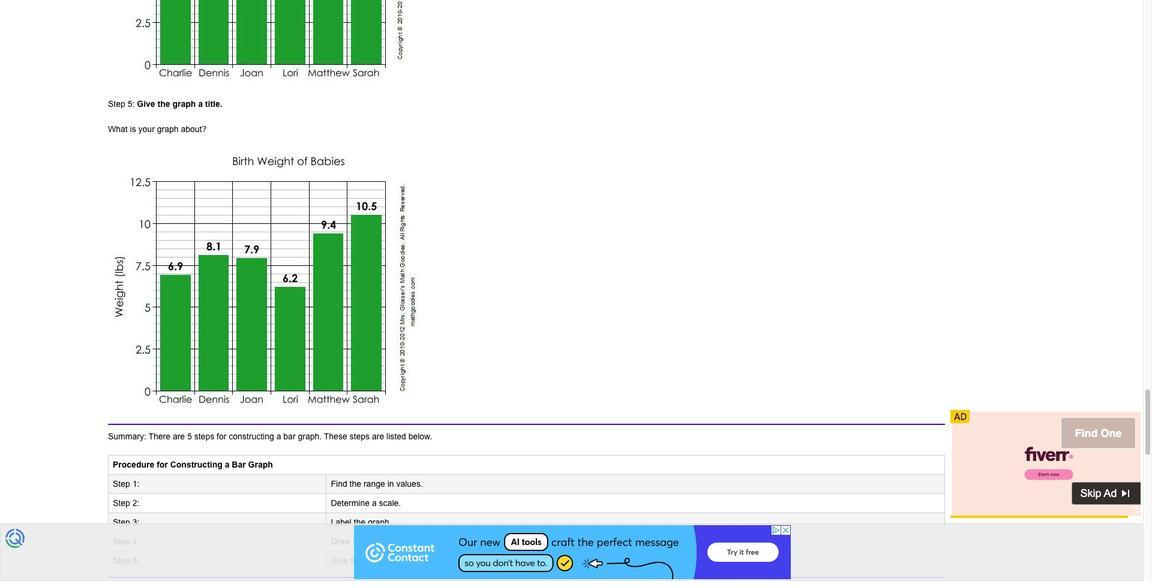 Task type: locate. For each thing, give the bounding box(es) containing it.
step down step 4:
[[113, 556, 130, 566]]

1 horizontal spatial are
[[372, 432, 384, 441]]

determine
[[331, 498, 370, 508]]

0 horizontal spatial steps
[[194, 432, 214, 441]]

are
[[173, 432, 185, 441], [372, 432, 384, 441]]

2:
[[133, 498, 140, 508]]

graph down bars.
[[365, 556, 386, 566]]

step left the 4:
[[113, 537, 130, 546]]

0 horizontal spatial for
[[157, 460, 168, 470]]

0 horizontal spatial graph.
[[298, 432, 322, 441]]

2 steps from the left
[[350, 432, 370, 441]]

title.
[[205, 99, 223, 109], [396, 556, 411, 566]]

give up your
[[137, 99, 155, 109]]

the for label
[[354, 518, 366, 527]]

0 vertical spatial for
[[217, 432, 227, 441]]

1 horizontal spatial steps
[[350, 432, 370, 441]]

give down draw
[[331, 556, 348, 566]]

1 vertical spatial title.
[[396, 556, 411, 566]]

below.
[[409, 432, 433, 441]]

steps right these
[[350, 432, 370, 441]]

construct_bar_ex2_step4.jpg image
[[108, 0, 423, 82]]

advertisement element
[[951, 410, 1143, 518], [951, 410, 1143, 518]]

step for step 4:
[[113, 537, 130, 546]]

procedure for constructing a bar graph
[[113, 460, 273, 470]]

1 vertical spatial graph
[[157, 124, 179, 134]]

construct_bar_ex2_step5.jpg image
[[108, 148, 423, 408]]

determine a scale.
[[331, 498, 401, 508]]

5:
[[128, 99, 135, 109], [133, 556, 140, 566]]

0 vertical spatial title.
[[205, 99, 223, 109]]

1 horizontal spatial title.
[[396, 556, 411, 566]]

draw
[[331, 537, 351, 546]]

are left listed
[[372, 432, 384, 441]]

1 vertical spatial graph.
[[368, 518, 392, 527]]

step for step 3:
[[113, 518, 130, 527]]

0 vertical spatial graph.
[[298, 432, 322, 441]]

title. up about?
[[205, 99, 223, 109]]

5: up is
[[128, 99, 135, 109]]

1 horizontal spatial give
[[331, 556, 348, 566]]

bars.
[[367, 537, 386, 546]]

label
[[331, 518, 352, 527]]

title. down scale.
[[396, 556, 411, 566]]

the up what is your graph about?
[[158, 99, 170, 109]]

1:
[[133, 479, 140, 489]]

the right find
[[350, 479, 362, 489]]

a
[[198, 99, 203, 109], [277, 432, 281, 441], [225, 460, 230, 470], [372, 498, 377, 508], [389, 556, 393, 566]]

step 1:
[[113, 479, 140, 489]]

draw the bars.
[[331, 537, 386, 546]]

steps
[[194, 432, 214, 441], [350, 432, 370, 441]]

step left 3:
[[113, 518, 130, 527]]

for down there
[[157, 460, 168, 470]]

0 vertical spatial 5:
[[128, 99, 135, 109]]

summary: there are 5 steps for constructing a bar graph. these steps are listed below.
[[108, 432, 433, 441]]

4:
[[133, 537, 140, 546]]

5: down the 4:
[[133, 556, 140, 566]]

bar
[[232, 460, 246, 470]]

what
[[108, 124, 128, 134]]

the
[[158, 99, 170, 109], [350, 479, 362, 489], [354, 518, 366, 527], [353, 537, 365, 546], [351, 556, 362, 566]]

1 vertical spatial for
[[157, 460, 168, 470]]

5: for step 5: give the graph a title.
[[128, 99, 135, 109]]

give
[[137, 99, 155, 109], [331, 556, 348, 566]]

0 vertical spatial give
[[137, 99, 155, 109]]

graph. right bar
[[298, 432, 322, 441]]

1 horizontal spatial for
[[217, 432, 227, 441]]

is
[[130, 124, 136, 134]]

label the graph.
[[331, 518, 392, 527]]

graph
[[173, 99, 196, 109], [157, 124, 179, 134], [365, 556, 386, 566]]

graph.
[[298, 432, 322, 441], [368, 518, 392, 527]]

graph right your
[[157, 124, 179, 134]]

step up what
[[108, 99, 125, 109]]

the down draw the bars.
[[351, 556, 362, 566]]

are left the 5
[[173, 432, 185, 441]]

graph up about?
[[173, 99, 196, 109]]

the right label
[[354, 518, 366, 527]]

step left 1:
[[113, 479, 130, 489]]

scale.
[[379, 498, 401, 508]]

find
[[331, 479, 347, 489]]

for
[[217, 432, 227, 441], [157, 460, 168, 470]]

step
[[108, 99, 125, 109], [113, 479, 130, 489], [113, 498, 130, 508], [113, 518, 130, 527], [113, 537, 130, 546], [113, 556, 130, 566]]

graph. up bars.
[[368, 518, 392, 527]]

give the graph a title.
[[331, 556, 411, 566]]

the for give
[[351, 556, 362, 566]]

0 horizontal spatial title.
[[205, 99, 223, 109]]

the for find
[[350, 479, 362, 489]]

constructing
[[229, 432, 274, 441]]

for left constructing
[[217, 432, 227, 441]]

what is your graph about?
[[108, 124, 207, 134]]

1 vertical spatial give
[[331, 556, 348, 566]]

0 horizontal spatial give
[[137, 99, 155, 109]]

0 horizontal spatial are
[[173, 432, 185, 441]]

your
[[138, 124, 155, 134]]

step left 2:
[[113, 498, 130, 508]]

the left bars.
[[353, 537, 365, 546]]

bar
[[284, 432, 296, 441]]

1 vertical spatial 5:
[[133, 556, 140, 566]]

steps right the 5
[[194, 432, 214, 441]]

find the range in values.
[[331, 479, 423, 489]]



Task type: describe. For each thing, give the bounding box(es) containing it.
summary:
[[108, 432, 146, 441]]

1 are from the left
[[173, 432, 185, 441]]

these
[[324, 432, 347, 441]]

step for step 2:
[[113, 498, 130, 508]]

2 are from the left
[[372, 432, 384, 441]]

1 horizontal spatial graph.
[[368, 518, 392, 527]]

the for draw
[[353, 537, 365, 546]]

step for step 1:
[[113, 479, 130, 489]]

about?
[[181, 124, 207, 134]]

step for step 5:
[[113, 556, 130, 566]]

1 steps from the left
[[194, 432, 214, 441]]

advertisement region
[[354, 525, 791, 579]]

in
[[388, 479, 394, 489]]

step 4:
[[113, 537, 140, 546]]

range
[[364, 479, 385, 489]]

values.
[[397, 479, 423, 489]]

step 5:
[[113, 556, 140, 566]]

graph
[[248, 460, 273, 470]]

step 3:
[[113, 518, 140, 527]]

step 5: give the graph a title.
[[108, 99, 225, 109]]

procedure
[[113, 460, 154, 470]]

5
[[187, 432, 192, 441]]

step 2:
[[113, 498, 140, 508]]

constructing
[[170, 460, 223, 470]]

2 vertical spatial graph
[[365, 556, 386, 566]]

listed
[[387, 432, 406, 441]]

5: for step 5:
[[133, 556, 140, 566]]

there
[[149, 432, 171, 441]]

3:
[[133, 518, 140, 527]]

0 vertical spatial graph
[[173, 99, 196, 109]]



Task type: vqa. For each thing, say whether or not it's contained in the screenshot.


